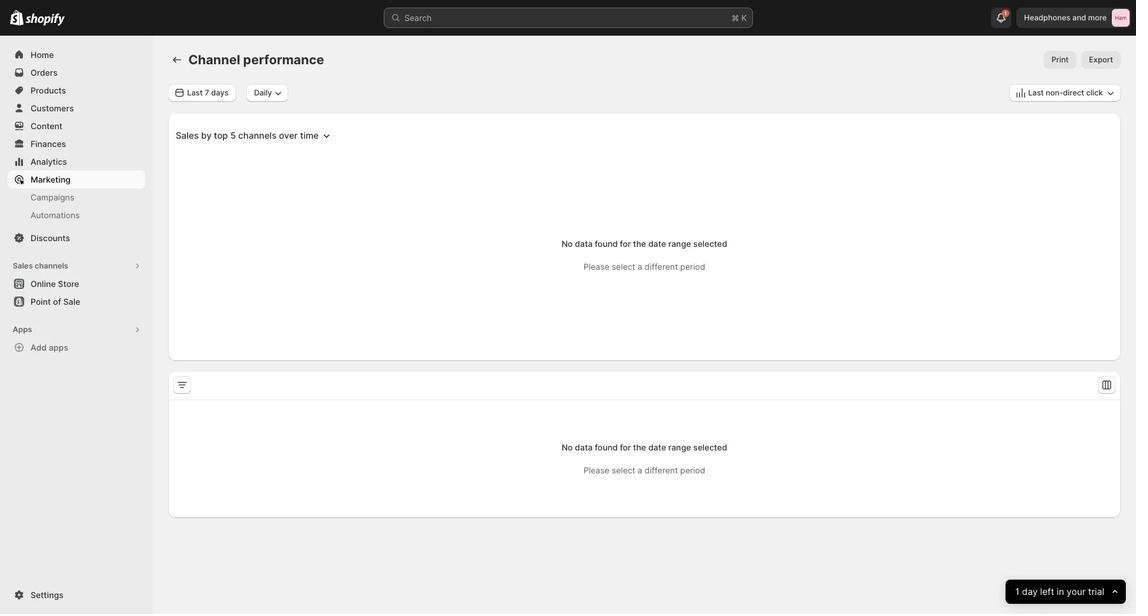 Task type: vqa. For each thing, say whether or not it's contained in the screenshot.
Customers
yes



Task type: locate. For each thing, give the bounding box(es) containing it.
last non-direct click
[[1029, 88, 1104, 97]]

1 vertical spatial date
[[649, 443, 666, 453]]

content link
[[8, 117, 145, 135]]

online store link
[[8, 275, 145, 293]]

channels inside button
[[35, 261, 68, 271]]

last for last non-direct click
[[1029, 88, 1044, 97]]

0 vertical spatial no data found for the date range selected
[[562, 239, 728, 249]]

1 vertical spatial period
[[681, 466, 706, 476]]

automations
[[31, 210, 80, 220]]

data
[[575, 239, 593, 249], [575, 443, 593, 453]]

1 selected from the top
[[694, 239, 728, 249]]

1 vertical spatial for
[[620, 443, 631, 453]]

your
[[1067, 586, 1086, 598]]

last left non-
[[1029, 88, 1044, 97]]

0 horizontal spatial 1
[[1005, 10, 1007, 17]]

1 found from the top
[[595, 239, 618, 249]]

by
[[201, 130, 212, 141]]

2 no from the top
[[562, 443, 573, 453]]

please
[[584, 262, 610, 272], [584, 466, 610, 476]]

marketing
[[31, 174, 71, 185]]

1 vertical spatial found
[[595, 443, 618, 453]]

sales inside button
[[13, 261, 33, 271]]

left
[[1041, 586, 1055, 598]]

last 7 days button
[[168, 84, 236, 102]]

2 for from the top
[[620, 443, 631, 453]]

5
[[230, 130, 236, 141]]

2 select from the top
[[612, 466, 636, 476]]

finances link
[[8, 135, 145, 153]]

1 vertical spatial 1
[[1016, 586, 1020, 598]]

1 horizontal spatial last
[[1029, 88, 1044, 97]]

add apps button
[[8, 339, 145, 357]]

date
[[649, 239, 666, 249], [649, 443, 666, 453]]

0 vertical spatial data
[[575, 239, 593, 249]]

no data found for the date range selected
[[562, 239, 728, 249], [562, 443, 728, 453]]

2 selected from the top
[[694, 443, 728, 453]]

1 button
[[992, 8, 1012, 28]]

channels up the online store
[[35, 261, 68, 271]]

1 horizontal spatial 1
[[1016, 586, 1020, 598]]

0 vertical spatial range
[[669, 239, 691, 249]]

sales by top 5 channels over time button
[[168, 125, 341, 146]]

2 no data found for the date range selected from the top
[[562, 443, 728, 453]]

0 vertical spatial found
[[595, 239, 618, 249]]

select
[[612, 262, 636, 272], [612, 466, 636, 476]]

last inside dropdown button
[[1029, 88, 1044, 97]]

headphones and more image
[[1113, 9, 1130, 27]]

content
[[31, 121, 63, 131]]

apps button
[[8, 321, 145, 339]]

channel
[[188, 52, 240, 68]]

0 vertical spatial the
[[633, 239, 646, 249]]

0 vertical spatial for
[[620, 239, 631, 249]]

sales
[[176, 130, 199, 141], [13, 261, 33, 271]]

last 7 days
[[187, 88, 229, 97]]

1 the from the top
[[633, 239, 646, 249]]

channels
[[238, 130, 277, 141], [35, 261, 68, 271]]

for
[[620, 239, 631, 249], [620, 443, 631, 453]]

different
[[645, 262, 678, 272], [645, 466, 678, 476]]

a
[[638, 262, 643, 272], [638, 466, 643, 476]]

0 vertical spatial select
[[612, 262, 636, 272]]

channels right 5
[[238, 130, 277, 141]]

1 day left in your trial
[[1016, 586, 1105, 598]]

online store button
[[0, 275, 153, 293]]

please select a different period
[[584, 262, 706, 272], [584, 466, 706, 476]]

0 vertical spatial different
[[645, 262, 678, 272]]

and
[[1073, 13, 1087, 22]]

⌘ k
[[732, 13, 747, 23]]

selected
[[694, 239, 728, 249], [694, 443, 728, 453]]

1 no from the top
[[562, 239, 573, 249]]

1 left headphones
[[1005, 10, 1007, 17]]

sales channels button
[[8, 257, 145, 275]]

products
[[31, 85, 66, 96]]

1 vertical spatial select
[[612, 466, 636, 476]]

range
[[669, 239, 691, 249], [669, 443, 691, 453]]

0 vertical spatial period
[[681, 262, 706, 272]]

k
[[742, 13, 747, 23]]

1 vertical spatial data
[[575, 443, 593, 453]]

1 for from the top
[[620, 239, 631, 249]]

2 range from the top
[[669, 443, 691, 453]]

1 left day
[[1016, 586, 1020, 598]]

1 vertical spatial range
[[669, 443, 691, 453]]

export
[[1090, 55, 1114, 64]]

0 vertical spatial date
[[649, 239, 666, 249]]

0 horizontal spatial channels
[[35, 261, 68, 271]]

1 last from the left
[[187, 88, 203, 97]]

1 vertical spatial please select a different period
[[584, 466, 706, 476]]

2 last from the left
[[1029, 88, 1044, 97]]

last non-direct click button
[[1010, 84, 1121, 102]]

1 period from the top
[[681, 262, 706, 272]]

1 horizontal spatial channels
[[238, 130, 277, 141]]

the
[[633, 239, 646, 249], [633, 443, 646, 453]]

apps
[[49, 343, 68, 353]]

sales up online
[[13, 261, 33, 271]]

0 horizontal spatial sales
[[13, 261, 33, 271]]

1 no data found for the date range selected from the top
[[562, 239, 728, 249]]

1 vertical spatial a
[[638, 466, 643, 476]]

1 vertical spatial the
[[633, 443, 646, 453]]

sales for sales channels
[[13, 261, 33, 271]]

sales left by
[[176, 130, 199, 141]]

0 vertical spatial selected
[[694, 239, 728, 249]]

customers
[[31, 103, 74, 113]]

0 vertical spatial channels
[[238, 130, 277, 141]]

shopify image
[[26, 13, 65, 26]]

more
[[1089, 13, 1107, 22]]

1 data from the top
[[575, 239, 593, 249]]

in
[[1057, 586, 1065, 598]]

add
[[31, 343, 47, 353]]

1 vertical spatial no data found for the date range selected
[[562, 443, 728, 453]]

2 please from the top
[[584, 466, 610, 476]]

1 vertical spatial channels
[[35, 261, 68, 271]]

0 vertical spatial no
[[562, 239, 573, 249]]

7
[[205, 88, 209, 97]]

sales channels
[[13, 261, 68, 271]]

sales by top 5 channels over time
[[176, 130, 319, 141]]

no
[[562, 239, 573, 249], [562, 443, 573, 453]]

1 vertical spatial please
[[584, 466, 610, 476]]

0 vertical spatial please select a different period
[[584, 262, 706, 272]]

1 for 1 day left in your trial
[[1016, 586, 1020, 598]]

apps
[[13, 325, 32, 334]]

2 found from the top
[[595, 443, 618, 453]]

0 horizontal spatial last
[[187, 88, 203, 97]]

0 vertical spatial sales
[[176, 130, 199, 141]]

daily
[[254, 88, 272, 97]]

1 vertical spatial different
[[645, 466, 678, 476]]

found
[[595, 239, 618, 249], [595, 443, 618, 453]]

add apps
[[31, 343, 68, 353]]

1 horizontal spatial sales
[[176, 130, 199, 141]]

last inside dropdown button
[[187, 88, 203, 97]]

1
[[1005, 10, 1007, 17], [1016, 586, 1020, 598]]

1 vertical spatial no
[[562, 443, 573, 453]]

last left the 7
[[187, 88, 203, 97]]

1 vertical spatial sales
[[13, 261, 33, 271]]

0 vertical spatial 1
[[1005, 10, 1007, 17]]

0 vertical spatial please
[[584, 262, 610, 272]]

1 vertical spatial selected
[[694, 443, 728, 453]]

0 vertical spatial a
[[638, 262, 643, 272]]

last
[[187, 88, 203, 97], [1029, 88, 1044, 97]]

print
[[1052, 55, 1069, 64]]

export button
[[1082, 51, 1121, 69]]

sales inside dropdown button
[[176, 130, 199, 141]]

settings
[[31, 590, 63, 601]]



Task type: describe. For each thing, give the bounding box(es) containing it.
print button
[[1044, 51, 1077, 69]]

finances
[[31, 139, 66, 149]]

1 day left in your trial button
[[1006, 580, 1127, 604]]

products link
[[8, 82, 145, 99]]

2 period from the top
[[681, 466, 706, 476]]

1 for 1
[[1005, 10, 1007, 17]]

trial
[[1089, 586, 1105, 598]]

day
[[1022, 586, 1038, 598]]

1 date from the top
[[649, 239, 666, 249]]

over
[[279, 130, 298, 141]]

2 different from the top
[[645, 466, 678, 476]]

campaigns link
[[8, 188, 145, 206]]

campaigns
[[31, 192, 74, 203]]

1 range from the top
[[669, 239, 691, 249]]

discounts link
[[8, 229, 145, 247]]

non-
[[1046, 88, 1064, 97]]

discounts
[[31, 233, 70, 243]]

store
[[58, 279, 79, 289]]

2 date from the top
[[649, 443, 666, 453]]

2 data from the top
[[575, 443, 593, 453]]

1 a from the top
[[638, 262, 643, 272]]

2 the from the top
[[633, 443, 646, 453]]

headphones and more
[[1025, 13, 1107, 22]]

daily button
[[247, 84, 289, 102]]

analytics
[[31, 157, 67, 167]]

direct
[[1064, 88, 1085, 97]]

last for last 7 days
[[187, 88, 203, 97]]

⌘
[[732, 13, 740, 23]]

1 please select a different period from the top
[[584, 262, 706, 272]]

channel performance
[[188, 52, 324, 68]]

2 a from the top
[[638, 466, 643, 476]]

time
[[300, 130, 319, 141]]

1 different from the top
[[645, 262, 678, 272]]

settings link
[[8, 586, 145, 604]]

search
[[405, 13, 432, 23]]

1 please from the top
[[584, 262, 610, 272]]

automations link
[[8, 206, 145, 224]]

point of sale button
[[0, 293, 153, 311]]

sales for sales by top 5 channels over time
[[176, 130, 199, 141]]

marketing link
[[8, 171, 145, 188]]

customers link
[[8, 99, 145, 117]]

orders
[[31, 68, 58, 78]]

home
[[31, 50, 54, 60]]

top
[[214, 130, 228, 141]]

home link
[[8, 46, 145, 64]]

online store
[[31, 279, 79, 289]]

point of sale
[[31, 297, 80, 307]]

online
[[31, 279, 56, 289]]

performance
[[243, 52, 324, 68]]

of
[[53, 297, 61, 307]]

headphones
[[1025, 13, 1071, 22]]

channels inside dropdown button
[[238, 130, 277, 141]]

point of sale link
[[8, 293, 145, 311]]

analytics link
[[8, 153, 145, 171]]

point
[[31, 297, 51, 307]]

orders link
[[8, 64, 145, 82]]

2 please select a different period from the top
[[584, 466, 706, 476]]

days
[[211, 88, 229, 97]]

shopify image
[[10, 10, 24, 25]]

click
[[1087, 88, 1104, 97]]

sale
[[63, 297, 80, 307]]

1 select from the top
[[612, 262, 636, 272]]



